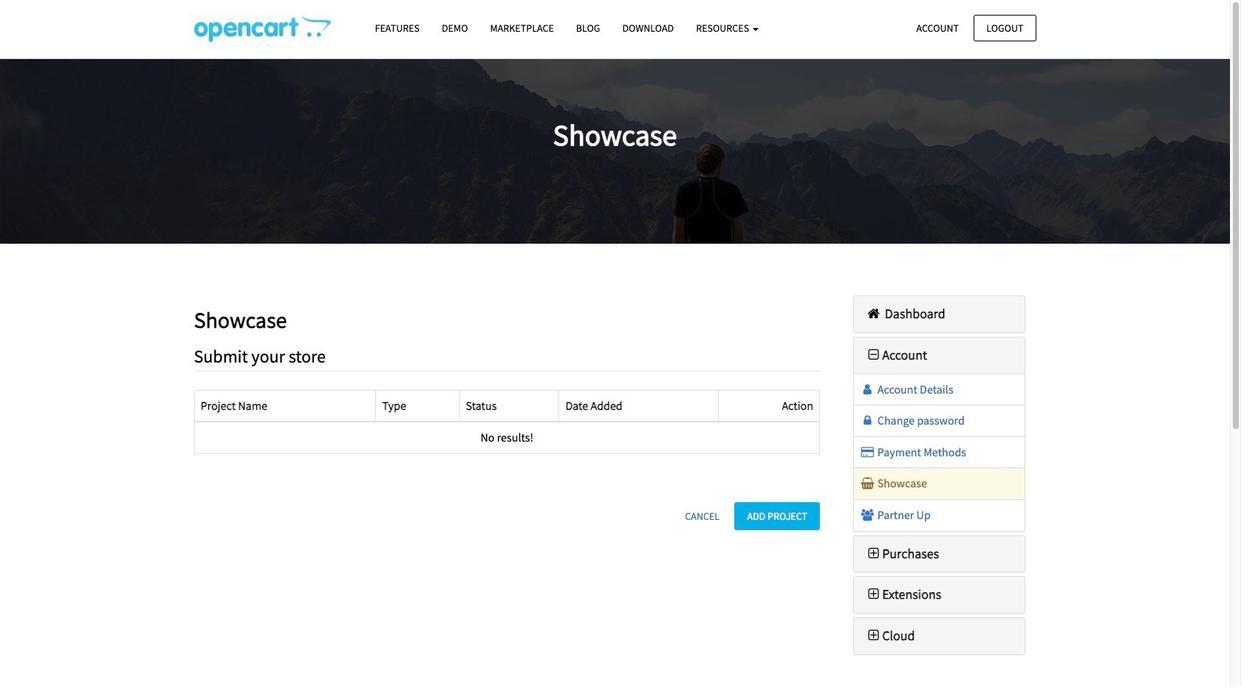 Task type: locate. For each thing, give the bounding box(es) containing it.
plus square o image
[[865, 588, 882, 602], [865, 630, 882, 643]]

1 vertical spatial plus square o image
[[865, 630, 882, 643]]

lock image
[[860, 415, 875, 426]]

0 vertical spatial plus square o image
[[865, 588, 882, 602]]

credit card image
[[860, 446, 875, 458]]



Task type: vqa. For each thing, say whether or not it's contained in the screenshot.
Minus Square O icon
yes



Task type: describe. For each thing, give the bounding box(es) containing it.
2 plus square o image from the top
[[865, 630, 882, 643]]

opencart - showcase image
[[194, 16, 331, 42]]

users image
[[860, 509, 875, 521]]

home image
[[865, 307, 882, 321]]

minus square o image
[[865, 349, 882, 362]]

1 plus square o image from the top
[[865, 588, 882, 602]]

shopping basket image
[[860, 478, 875, 489]]

plus square o image
[[865, 547, 882, 561]]

user image
[[860, 383, 875, 395]]



